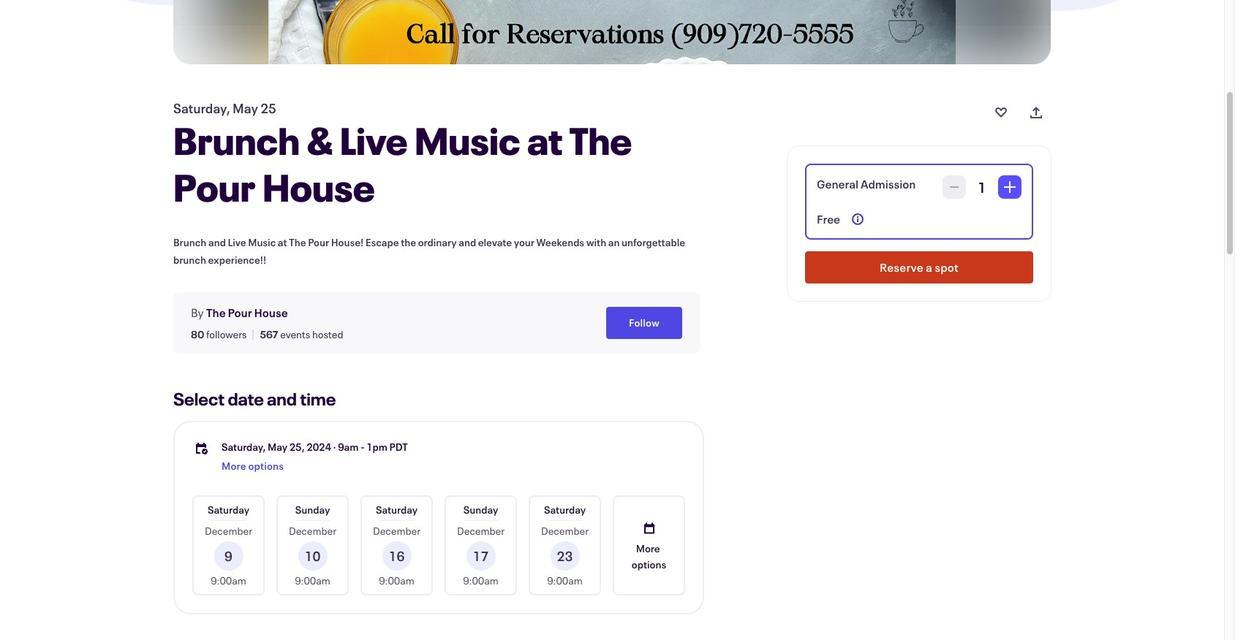 Task type: vqa. For each thing, say whether or not it's contained in the screenshot.
third the PM from the left
no



Task type: describe. For each thing, give the bounding box(es) containing it.
the inside saturday, may 25 brunch & live music at the pour house
[[569, 116, 632, 165]]

date
[[228, 388, 264, 411]]

1 vertical spatial more options button
[[614, 497, 684, 594]]

9:00am for 9
[[211, 574, 246, 588]]

ordinary
[[418, 235, 457, 249]]

80
[[191, 328, 204, 341]]

followers
[[206, 328, 247, 341]]

organizer profile element
[[173, 292, 700, 354]]

house inside organizer profile element
[[254, 305, 288, 320]]

-
[[360, 440, 365, 454]]

december for 17
[[457, 524, 505, 538]]

by
[[191, 305, 204, 320]]

experience!!
[[208, 253, 266, 267]]

more inside saturday, may 25, 2024 · 9am - 1pm pdt more options
[[222, 459, 246, 473]]

house!
[[331, 235, 364, 249]]

more inside more options
[[636, 541, 660, 555]]

9:00am for 23
[[547, 574, 583, 588]]

elevate
[[478, 235, 512, 249]]

16
[[389, 548, 405, 565]]

saturday, for more
[[222, 440, 266, 454]]

may for house
[[233, 99, 258, 117]]

more options
[[632, 541, 666, 571]]

sunday for 10
[[295, 503, 330, 517]]

9:00am for 16
[[379, 574, 414, 588]]

house inside saturday, may 25 brunch & live music at the pour house
[[263, 162, 375, 212]]

december for 16
[[373, 524, 420, 538]]

follow
[[629, 316, 660, 330]]

pour inside brunch and live music at the pour house!  escape the ordinary and elevate your weekends with an unforgettable brunch experience!!
[[308, 235, 329, 249]]

at inside saturday, may 25 brunch & live music at the pour house
[[527, 116, 563, 165]]

2 horizontal spatial and
[[459, 235, 476, 249]]

the inside brunch and live music at the pour house!  escape the ordinary and elevate your weekends with an unforgettable brunch experience!!
[[289, 235, 306, 249]]

saturday for 23
[[544, 503, 586, 517]]

select date and time
[[173, 388, 336, 411]]

options inside more options button
[[632, 558, 666, 571]]

brunch & live music at the pour house image
[[268, 0, 956, 64]]

options inside saturday, may 25, 2024 · 9am - 1pm pdt more options
[[248, 459, 284, 473]]

saturday, may 25, 2024 · 9am - 1pm pdt more options
[[222, 440, 408, 473]]

1 horizontal spatial and
[[267, 388, 297, 411]]

brunch inside saturday, may 25 brunch & live music at the pour house
[[173, 116, 300, 165]]

23
[[557, 548, 573, 565]]

brunch and live music at the pour house!  escape the ordinary and elevate your weekends with an unforgettable brunch experience!!
[[173, 235, 685, 267]]

follow button
[[606, 307, 682, 339]]

9
[[225, 548, 233, 565]]



Task type: locate. For each thing, give the bounding box(es) containing it.
by the pour house
[[191, 305, 288, 320]]

1pm
[[366, 440, 387, 454]]

live up experience!!
[[228, 235, 246, 249]]

weekends
[[536, 235, 584, 249]]

and
[[208, 235, 226, 249], [459, 235, 476, 249], [267, 388, 297, 411]]

25,
[[289, 440, 305, 454]]

saturday for 16
[[376, 503, 418, 517]]

1 horizontal spatial the
[[289, 235, 306, 249]]

0 horizontal spatial sunday
[[295, 503, 330, 517]]

pdt
[[389, 440, 408, 454]]

hosted
[[312, 328, 343, 341]]

saturday for 9
[[208, 503, 249, 517]]

and left time
[[267, 388, 297, 411]]

1 vertical spatial brunch
[[173, 235, 206, 249]]

567
[[260, 328, 278, 341]]

saturday up 16
[[376, 503, 418, 517]]

an
[[608, 235, 620, 249]]

0 vertical spatial the
[[569, 116, 632, 165]]

1 vertical spatial pour
[[308, 235, 329, 249]]

0 vertical spatial options
[[248, 459, 284, 473]]

sunday up 17
[[463, 503, 498, 517]]

9:00am down 17
[[463, 574, 499, 588]]

2024
[[307, 440, 331, 454]]

pour
[[173, 162, 256, 212], [308, 235, 329, 249], [228, 305, 252, 320]]

2 9:00am from the left
[[295, 574, 330, 588]]

1 horizontal spatial more options button
[[614, 497, 684, 594]]

2 sunday from the left
[[463, 503, 498, 517]]

0 horizontal spatial more
[[222, 459, 246, 473]]

december up '23'
[[541, 524, 589, 538]]

4 december from the left
[[457, 524, 505, 538]]

music inside saturday, may 25 brunch & live music at the pour house
[[415, 116, 520, 165]]

0 horizontal spatial may
[[233, 99, 258, 117]]

9:00am for 10
[[295, 574, 330, 588]]

0 horizontal spatial live
[[228, 235, 246, 249]]

3 saturday from the left
[[544, 503, 586, 517]]

may inside saturday, may 25, 2024 · 9am - 1pm pdt more options
[[268, 440, 287, 454]]

0 vertical spatial brunch
[[173, 116, 300, 165]]

1 vertical spatial may
[[268, 440, 287, 454]]

1 brunch from the top
[[173, 116, 300, 165]]

80 followers
[[191, 328, 247, 341]]

december for 9
[[205, 524, 252, 538]]

1 vertical spatial saturday,
[[222, 440, 266, 454]]

17
[[473, 548, 489, 565]]

1 horizontal spatial sunday
[[463, 503, 498, 517]]

·
[[333, 440, 336, 454]]

the
[[401, 235, 416, 249]]

1 december from the left
[[205, 524, 252, 538]]

december up 16
[[373, 524, 420, 538]]

saturday up '23'
[[544, 503, 586, 517]]

0 horizontal spatial saturday
[[208, 503, 249, 517]]

1 horizontal spatial options
[[632, 558, 666, 571]]

0 vertical spatial more options button
[[222, 455, 284, 478]]

1 horizontal spatial at
[[527, 116, 563, 165]]

your
[[514, 235, 534, 249]]

saturday, down date
[[222, 440, 266, 454]]

may left 25
[[233, 99, 258, 117]]

december for 10
[[289, 524, 336, 538]]

more options button
[[222, 455, 284, 478], [614, 497, 684, 594]]

1 9:00am from the left
[[211, 574, 246, 588]]

0 vertical spatial live
[[340, 116, 408, 165]]

saturday, may 25 brunch & live music at the pour house
[[173, 99, 632, 212]]

live inside saturday, may 25 brunch & live music at the pour house
[[340, 116, 408, 165]]

december up 9
[[205, 524, 252, 538]]

2 saturday from the left
[[376, 503, 418, 517]]

4 9:00am from the left
[[463, 574, 499, 588]]

9:00am down '23'
[[547, 574, 583, 588]]

at inside brunch and live music at the pour house!  escape the ordinary and elevate your weekends with an unforgettable brunch experience!!
[[278, 235, 287, 249]]

9am
[[338, 440, 359, 454]]

more
[[222, 459, 246, 473], [636, 541, 660, 555]]

december
[[205, 524, 252, 538], [289, 524, 336, 538], [373, 524, 420, 538], [457, 524, 505, 538], [541, 524, 589, 538]]

brunch
[[173, 116, 300, 165], [173, 235, 206, 249]]

1 horizontal spatial live
[[340, 116, 408, 165]]

saturday
[[208, 503, 249, 517], [376, 503, 418, 517], [544, 503, 586, 517]]

options
[[248, 459, 284, 473], [632, 558, 666, 571]]

1 horizontal spatial saturday
[[376, 503, 418, 517]]

house up house!
[[263, 162, 375, 212]]

events
[[280, 328, 310, 341]]

3 9:00am from the left
[[379, 574, 414, 588]]

0 vertical spatial at
[[527, 116, 563, 165]]

2 vertical spatial pour
[[228, 305, 252, 320]]

0 vertical spatial music
[[415, 116, 520, 165]]

9:00am down "10"
[[295, 574, 330, 588]]

sunday
[[295, 503, 330, 517], [463, 503, 498, 517]]

with
[[586, 235, 606, 249]]

unforgettable
[[622, 235, 685, 249]]

2 december from the left
[[289, 524, 336, 538]]

sunday up "10"
[[295, 503, 330, 517]]

9:00am for 17
[[463, 574, 499, 588]]

saturday, inside saturday, may 25 brunch & live music at the pour house
[[173, 99, 230, 117]]

0 horizontal spatial the
[[206, 305, 226, 320]]

house
[[263, 162, 375, 212], [254, 305, 288, 320]]

1 vertical spatial the
[[289, 235, 306, 249]]

0 horizontal spatial more options button
[[222, 455, 284, 478]]

1 vertical spatial more
[[636, 541, 660, 555]]

1 vertical spatial options
[[632, 558, 666, 571]]

1 saturday from the left
[[208, 503, 249, 517]]

567 events hosted
[[260, 328, 343, 341]]

1 vertical spatial live
[[228, 235, 246, 249]]

december for 23
[[541, 524, 589, 538]]

saturday, for pour
[[173, 99, 230, 117]]

0 horizontal spatial music
[[248, 235, 276, 249]]

may for options
[[268, 440, 287, 454]]

pour inside saturday, may 25 brunch & live music at the pour house
[[173, 162, 256, 212]]

&
[[307, 116, 333, 165]]

9:00am
[[211, 574, 246, 588], [295, 574, 330, 588], [379, 574, 414, 588], [463, 574, 499, 588], [547, 574, 583, 588]]

0 vertical spatial house
[[263, 162, 375, 212]]

may
[[233, 99, 258, 117], [268, 440, 287, 454]]

0 horizontal spatial options
[[248, 459, 284, 473]]

0 vertical spatial pour
[[173, 162, 256, 212]]

live right '&'
[[340, 116, 408, 165]]

2 vertical spatial the
[[206, 305, 226, 320]]

may inside saturday, may 25 brunch & live music at the pour house
[[233, 99, 258, 117]]

music inside brunch and live music at the pour house!  escape the ordinary and elevate your weekends with an unforgettable brunch experience!!
[[248, 235, 276, 249]]

0 vertical spatial saturday,
[[173, 99, 230, 117]]

0 horizontal spatial at
[[278, 235, 287, 249]]

house up 567
[[254, 305, 288, 320]]

the inside organizer profile element
[[206, 305, 226, 320]]

0 vertical spatial may
[[233, 99, 258, 117]]

10
[[305, 548, 321, 565]]

0 vertical spatial more
[[222, 459, 246, 473]]

and left the elevate at the left of page
[[459, 235, 476, 249]]

0 horizontal spatial and
[[208, 235, 226, 249]]

saturday,
[[173, 99, 230, 117], [222, 440, 266, 454]]

escape
[[365, 235, 399, 249]]

and up experience!!
[[208, 235, 226, 249]]

december up 17
[[457, 524, 505, 538]]

3 december from the left
[[373, 524, 420, 538]]

music
[[415, 116, 520, 165], [248, 235, 276, 249]]

5 december from the left
[[541, 524, 589, 538]]

saturday, inside saturday, may 25, 2024 · 9am - 1pm pdt more options
[[222, 440, 266, 454]]

2 horizontal spatial the
[[569, 116, 632, 165]]

select
[[173, 388, 225, 411]]

sunday for 17
[[463, 503, 498, 517]]

1 sunday from the left
[[295, 503, 330, 517]]

live
[[340, 116, 408, 165], [228, 235, 246, 249]]

at
[[527, 116, 563, 165], [278, 235, 287, 249]]

brunch inside brunch and live music at the pour house!  escape the ordinary and elevate your weekends with an unforgettable brunch experience!!
[[173, 235, 206, 249]]

9:00am down 16
[[379, 574, 414, 588]]

live inside brunch and live music at the pour house!  escape the ordinary and elevate your weekends with an unforgettable brunch experience!!
[[228, 235, 246, 249]]

1 horizontal spatial may
[[268, 440, 287, 454]]

1 vertical spatial house
[[254, 305, 288, 320]]

1 horizontal spatial music
[[415, 116, 520, 165]]

9:00am down 9
[[211, 574, 246, 588]]

2 brunch from the top
[[173, 235, 206, 249]]

5 9:00am from the left
[[547, 574, 583, 588]]

pour inside organizer profile element
[[228, 305, 252, 320]]

1 horizontal spatial more
[[636, 541, 660, 555]]

december up "10"
[[289, 524, 336, 538]]

time
[[300, 388, 336, 411]]

1 vertical spatial at
[[278, 235, 287, 249]]

2 horizontal spatial saturday
[[544, 503, 586, 517]]

the
[[569, 116, 632, 165], [289, 235, 306, 249], [206, 305, 226, 320]]

may left 25,
[[268, 440, 287, 454]]

1 vertical spatial music
[[248, 235, 276, 249]]

saturday, left 25
[[173, 99, 230, 117]]

25
[[260, 99, 276, 117]]

saturday up 9
[[208, 503, 249, 517]]

brunch
[[173, 253, 206, 267]]



